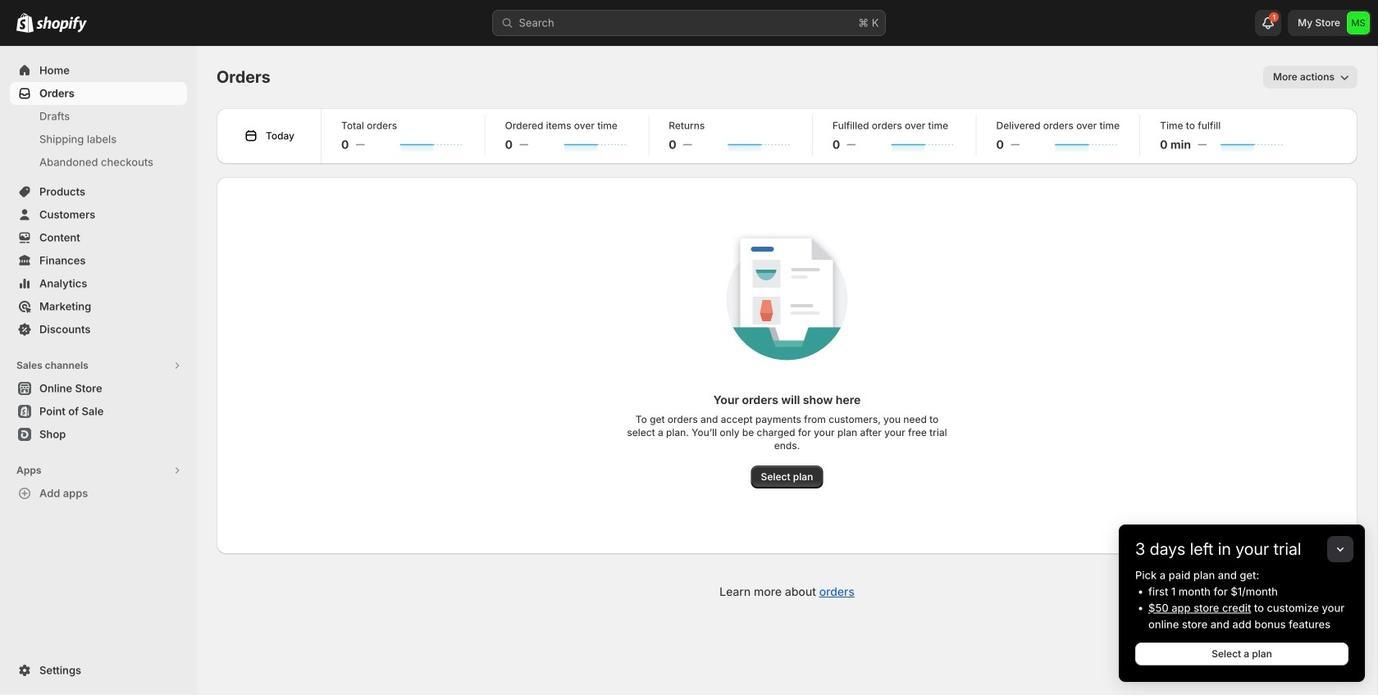 Task type: vqa. For each thing, say whether or not it's contained in the screenshot.
the left Shopify image
yes



Task type: describe. For each thing, give the bounding box(es) containing it.
shopify image
[[36, 16, 87, 33]]

my store image
[[1347, 11, 1370, 34]]



Task type: locate. For each thing, give the bounding box(es) containing it.
shopify image
[[16, 13, 34, 33]]



